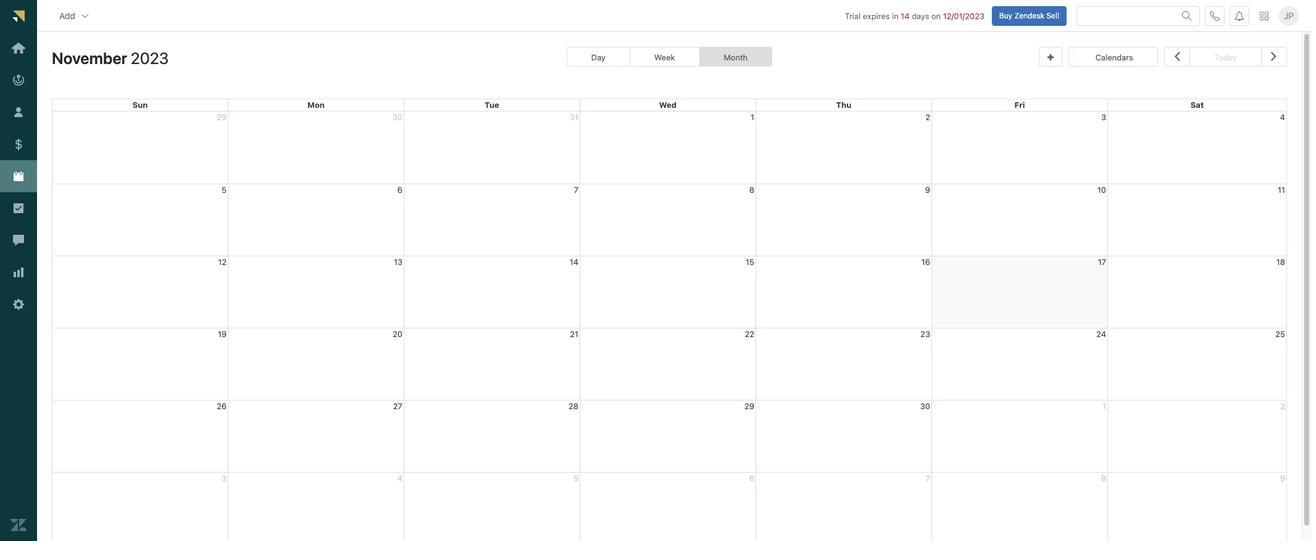Task type: locate. For each thing, give the bounding box(es) containing it.
3
[[1101, 112, 1106, 122], [222, 474, 227, 484]]

1 vertical spatial 3
[[222, 474, 227, 484]]

plus image
[[1048, 54, 1054, 62]]

chevron down image
[[80, 11, 90, 21]]

0 horizontal spatial 5
[[222, 185, 227, 195]]

2
[[925, 112, 930, 122], [1280, 402, 1285, 412]]

bell image
[[1235, 11, 1244, 21]]

14
[[901, 11, 910, 21], [570, 257, 578, 267]]

7
[[574, 185, 578, 195], [926, 474, 930, 484]]

4
[[1280, 112, 1285, 122], [397, 474, 402, 484]]

november
[[52, 49, 127, 67]]

27
[[393, 402, 402, 412]]

in
[[892, 11, 899, 21]]

20
[[393, 329, 402, 339]]

0 horizontal spatial 14
[[570, 257, 578, 267]]

1 horizontal spatial 6
[[749, 474, 754, 484]]

day
[[591, 53, 606, 62]]

30
[[392, 112, 402, 122], [920, 402, 930, 412]]

9
[[925, 185, 930, 195], [1280, 474, 1285, 484]]

0 horizontal spatial 7
[[574, 185, 578, 195]]

0 vertical spatial 29
[[217, 112, 227, 122]]

1 vertical spatial 30
[[920, 402, 930, 412]]

jp
[[1284, 10, 1294, 21]]

sat
[[1191, 100, 1204, 110]]

week
[[654, 53, 675, 62]]

on
[[931, 11, 941, 21]]

sun
[[132, 100, 148, 110]]

0 horizontal spatial 8
[[749, 185, 754, 195]]

1 vertical spatial 8
[[1101, 474, 1106, 484]]

tue
[[485, 100, 499, 110]]

10
[[1097, 185, 1106, 195]]

0 vertical spatial 14
[[901, 11, 910, 21]]

0 horizontal spatial 30
[[392, 112, 402, 122]]

28
[[569, 402, 578, 412]]

5
[[222, 185, 227, 195], [573, 474, 578, 484]]

8
[[749, 185, 754, 195], [1101, 474, 1106, 484]]

0 vertical spatial 30
[[392, 112, 402, 122]]

0 vertical spatial 2
[[925, 112, 930, 122]]

fri
[[1014, 100, 1025, 110]]

1 vertical spatial 29
[[744, 402, 754, 412]]

0 vertical spatial 7
[[574, 185, 578, 195]]

1 vertical spatial 4
[[397, 474, 402, 484]]

sell
[[1047, 11, 1059, 20]]

angle right image
[[1271, 48, 1277, 64]]

0 horizontal spatial 6
[[397, 185, 402, 195]]

trial
[[845, 11, 861, 21]]

2023
[[131, 49, 169, 67]]

6
[[397, 185, 402, 195], [749, 474, 754, 484]]

0 vertical spatial 1
[[751, 112, 754, 122]]

0 horizontal spatial 29
[[217, 112, 227, 122]]

today
[[1214, 53, 1237, 62]]

1 horizontal spatial 7
[[926, 474, 930, 484]]

1 vertical spatial 9
[[1280, 474, 1285, 484]]

0 vertical spatial 8
[[749, 185, 754, 195]]

0 vertical spatial 3
[[1101, 112, 1106, 122]]

29
[[217, 112, 227, 122], [744, 402, 754, 412]]

22
[[745, 329, 754, 339]]

1 horizontal spatial 1
[[1102, 402, 1106, 412]]

1
[[751, 112, 754, 122], [1102, 402, 1106, 412]]

1 horizontal spatial 5
[[573, 474, 578, 484]]

1 vertical spatial 2
[[1280, 402, 1285, 412]]

13
[[394, 257, 402, 267]]

0 vertical spatial 5
[[222, 185, 227, 195]]

buy zendesk sell button
[[992, 6, 1067, 26]]

jp button
[[1279, 6, 1299, 26]]

1 vertical spatial 1
[[1102, 402, 1106, 412]]

0 vertical spatial 9
[[925, 185, 930, 195]]

0 vertical spatial 4
[[1280, 112, 1285, 122]]

11
[[1278, 185, 1285, 195]]

1 vertical spatial 6
[[749, 474, 754, 484]]

1 vertical spatial 5
[[573, 474, 578, 484]]

0 vertical spatial 6
[[397, 185, 402, 195]]

0 horizontal spatial 4
[[397, 474, 402, 484]]

18
[[1276, 257, 1285, 267]]

1 horizontal spatial 9
[[1280, 474, 1285, 484]]

19
[[218, 329, 227, 339]]



Task type: vqa. For each thing, say whether or not it's contained in the screenshot.
topmost 29
yes



Task type: describe. For each thing, give the bounding box(es) containing it.
0 horizontal spatial 2
[[925, 112, 930, 122]]

month
[[724, 53, 748, 62]]

buy zendesk sell
[[999, 11, 1059, 20]]

25
[[1275, 329, 1285, 339]]

1 vertical spatial 7
[[926, 474, 930, 484]]

1 horizontal spatial 2
[[1280, 402, 1285, 412]]

16
[[921, 257, 930, 267]]

21
[[570, 329, 578, 339]]

add
[[59, 10, 75, 21]]

15
[[746, 257, 754, 267]]

1 vertical spatial 14
[[570, 257, 578, 267]]

calls image
[[1210, 11, 1220, 21]]

zendesk image
[[10, 518, 27, 534]]

24
[[1096, 329, 1106, 339]]

17
[[1098, 257, 1106, 267]]

12/01/2023
[[943, 11, 985, 21]]

zendesk products image
[[1260, 11, 1268, 20]]

1 horizontal spatial 4
[[1280, 112, 1285, 122]]

mon
[[307, 100, 325, 110]]

trial expires in 14 days on 12/01/2023
[[845, 11, 985, 21]]

thu
[[836, 100, 851, 110]]

buy
[[999, 11, 1012, 20]]

angle left image
[[1174, 48, 1180, 64]]

23
[[920, 329, 930, 339]]

add button
[[49, 3, 100, 28]]

november 2023
[[52, 49, 169, 67]]

days
[[912, 11, 929, 21]]

0 horizontal spatial 1
[[751, 112, 754, 122]]

1 horizontal spatial 8
[[1101, 474, 1106, 484]]

31
[[570, 112, 578, 122]]

0 horizontal spatial 9
[[925, 185, 930, 195]]

wed
[[659, 100, 677, 110]]

1 horizontal spatial 30
[[920, 402, 930, 412]]

1 horizontal spatial 3
[[1101, 112, 1106, 122]]

calendars
[[1096, 53, 1133, 62]]

26
[[217, 402, 227, 412]]

1 horizontal spatial 29
[[744, 402, 754, 412]]

12
[[218, 257, 227, 267]]

search image
[[1182, 11, 1192, 21]]

expires
[[863, 11, 890, 21]]

1 horizontal spatial 14
[[901, 11, 910, 21]]

0 horizontal spatial 3
[[222, 474, 227, 484]]

zendesk
[[1014, 11, 1044, 20]]



